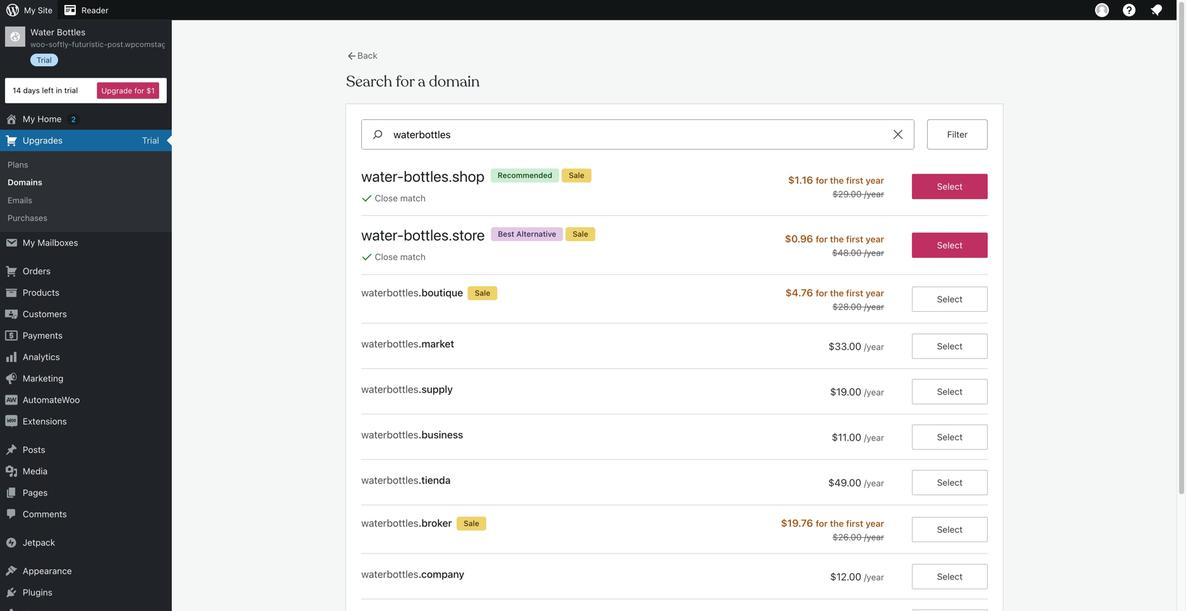 Task type: vqa. For each thing, say whether or not it's contained in the screenshot.
'Jetpack Stats' "main content"
no



Task type: describe. For each thing, give the bounding box(es) containing it.
domains link
[[0, 174, 172, 191]]

.shop
[[449, 167, 485, 185]]

home
[[37, 114, 62, 124]]

media
[[23, 466, 48, 476]]

extensions
[[23, 416, 67, 427]]

plans link
[[0, 156, 172, 174]]

softly-
[[49, 40, 72, 49]]

14 days left in trial
[[13, 86, 78, 95]]

img image for automatewoo
[[5, 394, 18, 406]]

payments link
[[0, 325, 172, 346]]

emails link
[[0, 191, 172, 209]]

left
[[42, 86, 54, 95]]

bottles for .shop
[[404, 167, 449, 185]]

waterbottles for .tienda
[[361, 474, 419, 486]]

for for $19.76
[[816, 519, 828, 529]]

$12.00
[[830, 571, 862, 583]]

.business
[[419, 429, 463, 441]]

appearance link
[[0, 560, 172, 582]]

select button for $12.00
[[912, 564, 988, 590]]

2 select button from the top
[[912, 233, 988, 258]]

waterbottles .boutique
[[361, 287, 463, 299]]

open search image
[[362, 127, 394, 142]]

close for water-bottles .store
[[375, 252, 398, 262]]

my for my mailboxes
[[23, 237, 35, 248]]

/year inside $49.00 /year
[[864, 478, 884, 489]]

mailboxes
[[37, 237, 78, 248]]

match for .store
[[400, 252, 426, 262]]

$26.00
[[833, 532, 862, 543]]

help image
[[1122, 3, 1137, 18]]

woo-
[[30, 40, 49, 49]]

my for my home
[[23, 114, 35, 124]]

the for $19.76
[[830, 519, 844, 529]]

year for $1.16
[[866, 175, 884, 186]]

.supply
[[419, 383, 453, 395]]

$19.76 for the first year $26.00 /year
[[781, 517, 884, 543]]

sale right 'alternative'
[[573, 230, 588, 239]]

my home
[[23, 114, 62, 124]]

select button for $33.00
[[912, 334, 988, 359]]

select for $11.00
[[937, 432, 963, 442]]

$19.00
[[830, 386, 862, 398]]

first for $0.96
[[846, 234, 864, 245]]

bottles for .store
[[404, 226, 449, 244]]

$11.00
[[832, 431, 862, 443]]

$33.00 /year
[[829, 340, 884, 352]]

/year inside $19.00 /year
[[864, 387, 884, 398]]

select button for $4.76
[[912, 287, 988, 312]]

$0.96 for the first year $48.00 /year
[[785, 233, 884, 258]]

0 horizontal spatial trial
[[37, 56, 52, 64]]

domains
[[8, 178, 42, 187]]

waterbottles .business
[[361, 429, 463, 441]]

plugins link
[[0, 582, 172, 603]]

the for $1.16
[[830, 175, 844, 186]]

search
[[346, 72, 392, 91]]

plugins
[[23, 587, 52, 598]]

waterbottles for .boutique
[[361, 287, 419, 299]]

my profile image
[[1095, 3, 1109, 17]]

first for $19.76
[[846, 519, 864, 529]]

$19.00 /year
[[830, 386, 884, 398]]

select button for $19.00
[[912, 379, 988, 404]]

analytics
[[23, 352, 60, 362]]

close match for water-bottles .shop
[[375, 193, 426, 203]]

manage your notifications image
[[1149, 3, 1164, 18]]

for for $1.16
[[816, 175, 828, 186]]

year for $19.76
[[866, 519, 884, 529]]

search for a domain
[[346, 72, 480, 91]]

extensions link
[[0, 411, 172, 432]]

$1.16
[[788, 174, 813, 186]]

$29.00
[[833, 189, 862, 199]]

waterbottles .market
[[361, 338, 454, 350]]

waterbottles .broker
[[361, 517, 452, 529]]

1 vertical spatial trial
[[142, 135, 159, 146]]

.boutique
[[419, 287, 463, 299]]

products
[[23, 287, 59, 298]]

comments
[[23, 509, 67, 519]]

$49.00 /year
[[828, 477, 884, 489]]

comments link
[[0, 504, 172, 525]]

jetpack
[[23, 537, 55, 548]]

2 select from the top
[[937, 240, 963, 251]]

for for $0.96
[[816, 234, 828, 245]]

$19.76
[[781, 517, 813, 529]]

water bottles woo-softly-futuristic-post.wpcomstaging.com
[[30, 27, 194, 49]]

select for $33.00
[[937, 341, 963, 351]]

.market
[[419, 338, 454, 350]]

my mailboxes link
[[0, 232, 172, 253]]

marketing link
[[0, 368, 172, 389]]

waterbottles .supply
[[361, 383, 453, 395]]

match for .shop
[[400, 193, 426, 203]]

posts link
[[0, 439, 172, 461]]

recommended
[[498, 171, 552, 180]]

.broker
[[419, 517, 452, 529]]

close match for water-bottles .store
[[375, 252, 426, 262]]

.company
[[419, 568, 464, 580]]



Task type: locate. For each thing, give the bounding box(es) containing it.
9 /year from the top
[[864, 572, 884, 583]]

select for $4.76
[[937, 294, 963, 304]]

year inside $19.76 for the first year $26.00 /year
[[866, 519, 884, 529]]

close match down "water-bottles .shop"
[[375, 193, 426, 203]]

7 select from the top
[[937, 477, 963, 488]]

the inside $19.76 for the first year $26.00 /year
[[830, 519, 844, 529]]

close for water-bottles .shop
[[375, 193, 398, 203]]

3 select button from the top
[[912, 287, 988, 312]]

customers
[[23, 309, 67, 319]]

for inside $0.96 for the first year $48.00 /year
[[816, 234, 828, 245]]

the inside $4.76 for the first year $28.00 /year
[[830, 288, 844, 298]]

plans
[[8, 160, 28, 169]]

img image left extensions
[[5, 415, 18, 428]]

futuristic-
[[72, 40, 107, 49]]

4 /year from the top
[[864, 342, 884, 352]]

2 first from the top
[[846, 234, 864, 245]]

8 select button from the top
[[912, 517, 988, 543]]

year
[[866, 175, 884, 186], [866, 234, 884, 245], [866, 288, 884, 298], [866, 519, 884, 529]]

bottles down "water-bottles .shop"
[[404, 226, 449, 244]]

2 img image from the top
[[5, 394, 18, 406]]

select button for $49.00
[[912, 470, 988, 495]]

None search field
[[361, 119, 915, 150]]

waterbottles for .market
[[361, 338, 419, 350]]

year inside $0.96 for the first year $48.00 /year
[[866, 234, 884, 245]]

1 first from the top
[[846, 175, 864, 186]]

0 vertical spatial trial
[[37, 56, 52, 64]]

automatewoo link
[[0, 389, 172, 411]]

for right $4.76
[[816, 288, 828, 298]]

emails
[[8, 195, 32, 205]]

my
[[24, 5, 36, 15], [23, 114, 35, 124], [23, 237, 35, 248]]

my inside 'link'
[[24, 5, 36, 15]]

my for my site
[[24, 5, 36, 15]]

sale
[[569, 171, 584, 180], [573, 230, 588, 239], [475, 289, 490, 297], [464, 519, 479, 528]]

1 close from the top
[[375, 193, 398, 203]]

site
[[38, 5, 52, 15]]

the up $29.00
[[830, 175, 844, 186]]

for right $1.16
[[816, 175, 828, 186]]

/year inside $1.16 for the first year $29.00 /year
[[864, 189, 884, 199]]

1 vertical spatial bottles
[[404, 226, 449, 244]]

first inside $0.96 for the first year $48.00 /year
[[846, 234, 864, 245]]

3 first from the top
[[846, 288, 864, 298]]

the up the $28.00
[[830, 288, 844, 298]]

2
[[71, 115, 76, 124]]

8 select from the top
[[937, 525, 963, 535]]

/year inside $0.96 for the first year $48.00 /year
[[864, 248, 884, 258]]

7 select button from the top
[[912, 470, 988, 495]]

bottles
[[57, 27, 86, 37]]

0 vertical spatial close
[[375, 193, 398, 203]]

close down water-bottles .store
[[375, 252, 398, 262]]

$33.00
[[829, 340, 862, 352]]

2 close match from the top
[[375, 252, 426, 262]]

the inside $1.16 for the first year $29.00 /year
[[830, 175, 844, 186]]

waterbottles
[[361, 287, 419, 299], [361, 338, 419, 350], [361, 383, 419, 395], [361, 429, 419, 441], [361, 474, 419, 486], [361, 517, 419, 529], [361, 568, 419, 580]]

first up the $28.00
[[846, 288, 864, 298]]

first up $48.00
[[846, 234, 864, 245]]

$4.76
[[786, 287, 813, 299]]

2 water- from the top
[[361, 226, 404, 244]]

close match
[[375, 193, 426, 203], [375, 252, 426, 262]]

6 select button from the top
[[912, 425, 988, 450]]

2 vertical spatial my
[[23, 237, 35, 248]]

for right $19.76 at the right bottom of page
[[816, 519, 828, 529]]

waterbottles for .broker
[[361, 517, 419, 529]]

select button
[[912, 174, 988, 199], [912, 233, 988, 258], [912, 287, 988, 312], [912, 334, 988, 359], [912, 379, 988, 404], [912, 425, 988, 450], [912, 470, 988, 495], [912, 517, 988, 543], [912, 564, 988, 590]]

1 the from the top
[[830, 175, 844, 186]]

appearance
[[23, 566, 72, 576]]

upgrade for $1 button
[[97, 82, 159, 99]]

trial down woo-
[[37, 56, 52, 64]]

What would you like your domain name to be? search field
[[394, 120, 882, 149]]

my site link
[[0, 0, 58, 20]]

water-bottles .shop
[[361, 167, 485, 185]]

my mailboxes
[[23, 237, 78, 248]]

1 vertical spatial my
[[23, 114, 35, 124]]

orders link
[[0, 260, 172, 282]]

for for $4.76
[[816, 288, 828, 298]]

/year right $49.00
[[864, 478, 884, 489]]

2 the from the top
[[830, 234, 844, 245]]

img image inside jetpack link
[[5, 536, 18, 549]]

3 img image from the top
[[5, 415, 18, 428]]

year for $0.96
[[866, 234, 884, 245]]

/year right $48.00
[[864, 248, 884, 258]]

the up $48.00
[[830, 234, 844, 245]]

year inside $4.76 for the first year $28.00 /year
[[866, 288, 884, 298]]

waterbottles up waterbottles .market
[[361, 287, 419, 299]]

pages link
[[0, 482, 172, 504]]

first inside $1.16 for the first year $29.00 /year
[[846, 175, 864, 186]]

bottles up water-bottles .store
[[404, 167, 449, 185]]

/year right $19.00
[[864, 387, 884, 398]]

first for $1.16
[[846, 175, 864, 186]]

img image
[[5, 329, 18, 342], [5, 394, 18, 406], [5, 415, 18, 428], [5, 536, 18, 549]]

water
[[30, 27, 54, 37]]

match down water-bottles .store
[[400, 252, 426, 262]]

alternative
[[516, 230, 556, 239]]

img image left "automatewoo"
[[5, 394, 18, 406]]

1 img image from the top
[[5, 329, 18, 342]]

pages
[[23, 487, 48, 498]]

$28.00
[[833, 302, 862, 312]]

purchases link
[[0, 209, 172, 227]]

post.wpcomstaging.com
[[107, 40, 194, 49]]

waterbottles for .supply
[[361, 383, 419, 395]]

the for $4.76
[[830, 288, 844, 298]]

waterbottles down waterbottles .market
[[361, 383, 419, 395]]

the inside $0.96 for the first year $48.00 /year
[[830, 234, 844, 245]]

9 select button from the top
[[912, 564, 988, 590]]

5 waterbottles from the top
[[361, 474, 419, 486]]

4 waterbottles from the top
[[361, 429, 419, 441]]

1 horizontal spatial trial
[[142, 135, 159, 146]]

for inside $19.76 for the first year $26.00 /year
[[816, 519, 828, 529]]

/year right the $28.00
[[864, 302, 884, 312]]

4 the from the top
[[830, 519, 844, 529]]

first for $4.76
[[846, 288, 864, 298]]

/year inside $11.00 /year
[[864, 433, 884, 443]]

first inside $4.76 for the first year $28.00 /year
[[846, 288, 864, 298]]

the up $26.00
[[830, 519, 844, 529]]

4 select from the top
[[937, 341, 963, 351]]

6 /year from the top
[[864, 433, 884, 443]]

posts
[[23, 445, 45, 455]]

for inside $1.16 for the first year $29.00 /year
[[816, 175, 828, 186]]

the for $0.96
[[830, 234, 844, 245]]

for
[[396, 72, 415, 91], [816, 175, 828, 186], [816, 234, 828, 245], [816, 288, 828, 298], [816, 519, 828, 529]]

first up $29.00
[[846, 175, 864, 186]]

upgrade
[[101, 86, 132, 95]]

year for $4.76
[[866, 288, 884, 298]]

1 water- from the top
[[361, 167, 404, 185]]

4 year from the top
[[866, 519, 884, 529]]

1 select from the top
[[937, 181, 963, 192]]

for $1
[[134, 86, 155, 95]]

my site
[[24, 5, 52, 15]]

7 /year from the top
[[864, 478, 884, 489]]

4 img image from the top
[[5, 536, 18, 549]]

5 select from the top
[[937, 386, 963, 397]]

/year right $33.00
[[864, 342, 884, 352]]

0 vertical spatial match
[[400, 193, 426, 203]]

sale right '.broker'
[[464, 519, 479, 528]]

select button for $19.76
[[912, 517, 988, 543]]

waterbottles up waterbottles .broker
[[361, 474, 419, 486]]

select for $49.00
[[937, 477, 963, 488]]

reader
[[82, 5, 109, 15]]

match down "water-bottles .shop"
[[400, 193, 426, 203]]

img image for jetpack
[[5, 536, 18, 549]]

img image left jetpack
[[5, 536, 18, 549]]

1 vertical spatial water-
[[361, 226, 404, 244]]

automatewoo
[[23, 395, 80, 405]]

9 select from the top
[[937, 572, 963, 582]]

select for $12.00
[[937, 572, 963, 582]]

select button for $11.00
[[912, 425, 988, 450]]

1 select button from the top
[[912, 174, 988, 199]]

waterbottles down waterbottles .broker
[[361, 568, 419, 580]]

sale right recommended
[[569, 171, 584, 180]]

img image for payments
[[5, 329, 18, 342]]

back
[[358, 50, 378, 61]]

year inside $1.16 for the first year $29.00 /year
[[866, 175, 884, 186]]

for inside $4.76 for the first year $28.00 /year
[[816, 288, 828, 298]]

2 year from the top
[[866, 234, 884, 245]]

jetpack link
[[0, 532, 172, 553]]

/year inside $33.00 /year
[[864, 342, 884, 352]]

1 match from the top
[[400, 193, 426, 203]]

waterbottles .tienda
[[361, 474, 451, 486]]

0 vertical spatial bottles
[[404, 167, 449, 185]]

1 year from the top
[[866, 175, 884, 186]]

water-
[[361, 167, 404, 185], [361, 226, 404, 244]]

/year inside $4.76 for the first year $28.00 /year
[[864, 302, 884, 312]]

3 waterbottles from the top
[[361, 383, 419, 395]]

analytics link
[[0, 346, 172, 368]]

select for $19.76
[[937, 525, 963, 535]]

close
[[375, 193, 398, 203], [375, 252, 398, 262]]

/year inside $12.00 /year
[[864, 572, 884, 583]]

close match down water-bottles .store
[[375, 252, 426, 262]]

water- for water-bottles .shop
[[361, 167, 404, 185]]

1 waterbottles from the top
[[361, 287, 419, 299]]

2 waterbottles from the top
[[361, 338, 419, 350]]

img image for extensions
[[5, 415, 18, 428]]

img image inside extensions link
[[5, 415, 18, 428]]

waterbottles down the "waterbottles .tienda"
[[361, 517, 419, 529]]

0 vertical spatial my
[[24, 5, 36, 15]]

6 select from the top
[[937, 432, 963, 442]]

marketing
[[23, 373, 63, 384]]

products link
[[0, 282, 172, 303]]

7 waterbottles from the top
[[361, 568, 419, 580]]

upgrades
[[23, 135, 63, 146]]

first up $26.00
[[846, 519, 864, 529]]

for for search
[[396, 72, 415, 91]]

waterbottles for .business
[[361, 429, 419, 441]]

best alternative
[[498, 230, 556, 239]]

water- for water-bottles .store
[[361, 226, 404, 244]]

for right $0.96
[[816, 234, 828, 245]]

1 close match from the top
[[375, 193, 426, 203]]

$49.00
[[828, 477, 862, 489]]

0 vertical spatial close match
[[375, 193, 426, 203]]

5 /year from the top
[[864, 387, 884, 398]]

upgrade for $1
[[101, 86, 155, 95]]

.store
[[449, 226, 485, 244]]

2 bottles from the top
[[404, 226, 449, 244]]

/year right $29.00
[[864, 189, 884, 199]]

1 vertical spatial close match
[[375, 252, 426, 262]]

close search image
[[882, 127, 914, 142]]

2 /year from the top
[[864, 248, 884, 258]]

1 vertical spatial close
[[375, 252, 398, 262]]

5 select button from the top
[[912, 379, 988, 404]]

my down purchases
[[23, 237, 35, 248]]

1 bottles from the top
[[404, 167, 449, 185]]

a domain
[[418, 72, 480, 91]]

back link
[[346, 50, 378, 61]]

1 /year from the top
[[864, 189, 884, 199]]

/year right $12.00
[[864, 572, 884, 583]]

waterbottles up waterbottles .supply
[[361, 338, 419, 350]]

0 vertical spatial water-
[[361, 167, 404, 185]]

for right search
[[396, 72, 415, 91]]

img image inside automatewoo link
[[5, 394, 18, 406]]

trial down for $1 at left
[[142, 135, 159, 146]]

media link
[[0, 461, 172, 482]]

6 waterbottles from the top
[[361, 517, 419, 529]]

my left site at the top of the page
[[24, 5, 36, 15]]

$1.16 for the first year $29.00 /year
[[788, 174, 884, 199]]

img image left payments
[[5, 329, 18, 342]]

purchases
[[8, 213, 47, 223]]

3 select from the top
[[937, 294, 963, 304]]

3 the from the top
[[830, 288, 844, 298]]

trial
[[37, 56, 52, 64], [142, 135, 159, 146]]

3 year from the top
[[866, 288, 884, 298]]

close down "water-bottles .shop"
[[375, 193, 398, 203]]

days
[[23, 86, 40, 95]]

waterbottles .company
[[361, 568, 464, 580]]

3 /year from the top
[[864, 302, 884, 312]]

sale right .boutique
[[475, 289, 490, 297]]

reader link
[[58, 0, 114, 20]]

my left home
[[23, 114, 35, 124]]

/year inside $19.76 for the first year $26.00 /year
[[864, 532, 884, 543]]

waterbottles up the "waterbottles .tienda"
[[361, 429, 419, 441]]

2 close from the top
[[375, 252, 398, 262]]

8 /year from the top
[[864, 532, 884, 543]]

match
[[400, 193, 426, 203], [400, 252, 426, 262]]

2 match from the top
[[400, 252, 426, 262]]

filter
[[947, 129, 968, 139]]

/year
[[864, 189, 884, 199], [864, 248, 884, 258], [864, 302, 884, 312], [864, 342, 884, 352], [864, 387, 884, 398], [864, 433, 884, 443], [864, 478, 884, 489], [864, 532, 884, 543], [864, 572, 884, 583]]

first inside $19.76 for the first year $26.00 /year
[[846, 519, 864, 529]]

filter button
[[927, 119, 988, 150]]

1 vertical spatial match
[[400, 252, 426, 262]]

/year right the $11.00
[[864, 433, 884, 443]]

payments
[[23, 330, 63, 341]]

/year right $26.00
[[864, 532, 884, 543]]

waterbottles for .company
[[361, 568, 419, 580]]

4 first from the top
[[846, 519, 864, 529]]

.tienda
[[419, 474, 451, 486]]

$0.96
[[785, 233, 813, 245]]

$12.00 /year
[[830, 571, 884, 583]]

4 select button from the top
[[912, 334, 988, 359]]

$48.00
[[832, 248, 862, 258]]

14
[[13, 86, 21, 95]]

img image inside 'payments' link
[[5, 329, 18, 342]]

best
[[498, 230, 514, 239]]

select for $19.00
[[937, 386, 963, 397]]

customers link
[[0, 303, 172, 325]]

select
[[937, 181, 963, 192], [937, 240, 963, 251], [937, 294, 963, 304], [937, 341, 963, 351], [937, 386, 963, 397], [937, 432, 963, 442], [937, 477, 963, 488], [937, 525, 963, 535], [937, 572, 963, 582]]



